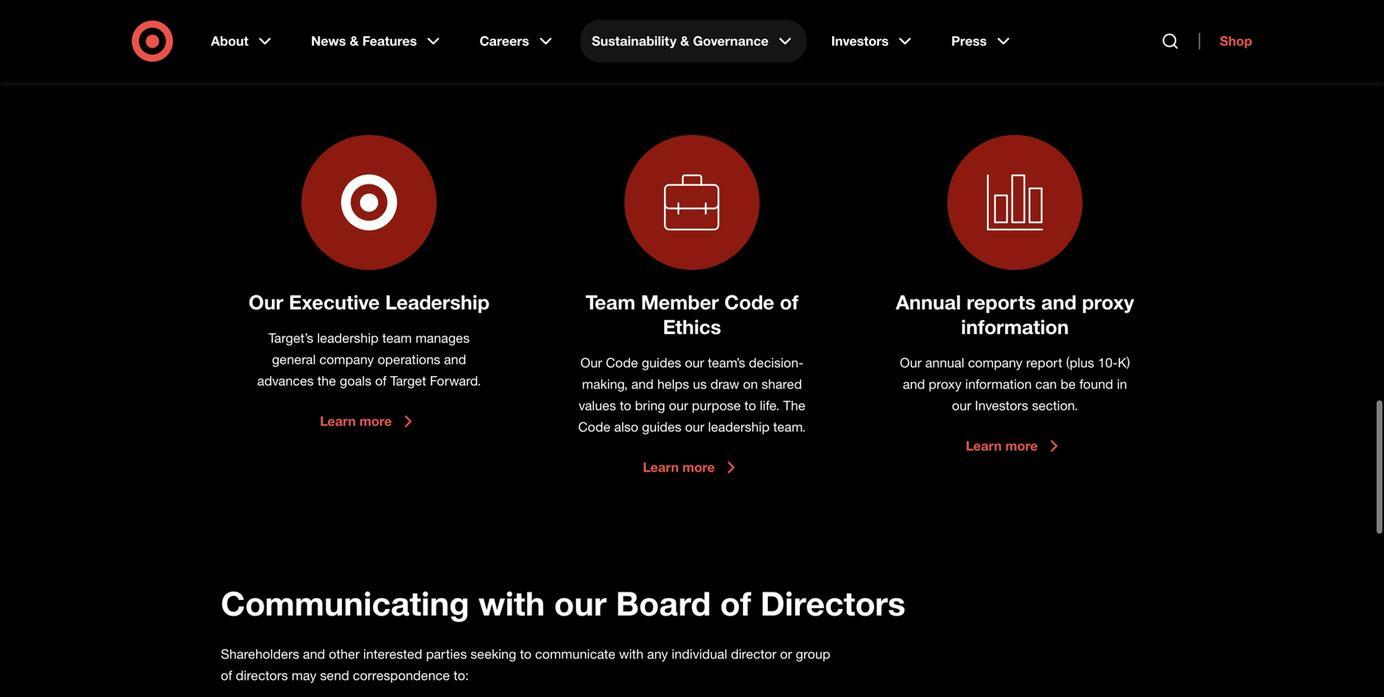 Task type: locate. For each thing, give the bounding box(es) containing it.
our annual company report (plus 10-k) and proxy information can be found in our investors section.
[[900, 347, 1130, 406]]

2 & from the left
[[680, 33, 689, 49]]

investors
[[831, 33, 889, 49], [975, 390, 1028, 406]]

1 horizontal spatial proxy
[[1082, 282, 1134, 306]]

0 vertical spatial learn more
[[320, 405, 392, 421]]

2 vertical spatial learn
[[643, 451, 679, 467]]

1 vertical spatial code
[[606, 347, 638, 363]]

life.
[[760, 390, 780, 406]]

ethics
[[663, 307, 721, 331]]

learn more
[[320, 405, 392, 421], [966, 430, 1038, 446], [643, 451, 715, 467]]

about link
[[199, 20, 286, 63]]

1 horizontal spatial leadership
[[708, 411, 770, 427]]

proxy up 10-
[[1082, 282, 1134, 306]]

seeking
[[471, 638, 516, 654]]

0 vertical spatial guides
[[642, 347, 681, 363]]

1 horizontal spatial more
[[682, 451, 715, 467]]

our down annual
[[952, 390, 971, 406]]

0 vertical spatial proxy
[[1082, 282, 1134, 306]]

more
[[359, 405, 392, 421], [1005, 430, 1038, 446], [682, 451, 715, 467]]

information inside our annual company report (plus 10-k) and proxy information can be found in our investors section.
[[965, 368, 1032, 384]]

leadership
[[317, 322, 379, 338], [708, 411, 770, 427]]

1 vertical spatial learn more
[[966, 430, 1038, 446]]

team
[[382, 322, 412, 338]]

2 vertical spatial learn more link
[[643, 450, 741, 470]]

1 vertical spatial investors
[[975, 390, 1028, 406]]

of right the goals at the left of the page
[[375, 365, 387, 381]]

team member code of ethics
[[586, 282, 799, 331]]

more for reports
[[1005, 430, 1038, 446]]

learn more down our annual company report (plus 10-k) and proxy information can be found in our investors section.
[[966, 430, 1038, 446]]

our inside our annual company report (plus 10-k) and proxy information can be found in our investors section.
[[900, 347, 922, 363]]

1 vertical spatial learn more link
[[966, 428, 1064, 448]]

to up also
[[620, 390, 631, 406]]

1 vertical spatial learn
[[966, 430, 1002, 446]]

2 vertical spatial learn more
[[643, 451, 715, 467]]

learn down the
[[320, 405, 356, 421]]

and inside shareholders and other interested parties seeking to communicate with any individual director or group of directors may send correspondence to:
[[303, 638, 325, 654]]

company up the goals at the left of the page
[[319, 343, 374, 360]]

learn down our annual company report (plus 10-k) and proxy information can be found in our investors section.
[[966, 430, 1002, 446]]

target's
[[269, 322, 313, 338]]

with inside shareholders and other interested parties seeking to communicate with any individual director or group of directors may send correspondence to:
[[619, 638, 643, 654]]

target's leadership team manages general company operations and advances the goals of target forward.
[[257, 322, 481, 381]]

leadership down executive
[[317, 322, 379, 338]]

manages
[[416, 322, 470, 338]]

information down reports
[[961, 307, 1069, 331]]

1 vertical spatial with
[[619, 638, 643, 654]]

learn more down bring
[[643, 451, 715, 467]]

& right news
[[350, 33, 359, 49]]

0 vertical spatial with
[[478, 575, 545, 616]]

our up communicate
[[554, 575, 607, 616]]

team's
[[708, 347, 745, 363]]

our for our executive leadership
[[249, 282, 283, 306]]

0 horizontal spatial learn
[[320, 405, 356, 421]]

learn for member
[[643, 451, 679, 467]]

1 horizontal spatial company
[[968, 347, 1022, 363]]

our inside our code guides our team's decision- making, and helps us draw on shared values to bring our purpose to life. the code also guides our leadership team.
[[580, 347, 602, 363]]

& for governance
[[680, 33, 689, 49]]

and inside target's leadership team manages general company operations and advances the goals of target forward.
[[444, 343, 466, 360]]

of inside team member code of ethics
[[780, 282, 799, 306]]

2 horizontal spatial more
[[1005, 430, 1038, 446]]

learn more link down the goals at the left of the page
[[320, 404, 418, 423]]

1 horizontal spatial to
[[620, 390, 631, 406]]

0 horizontal spatial company
[[319, 343, 374, 360]]

1 horizontal spatial learn more link
[[643, 450, 741, 470]]

1 horizontal spatial with
[[619, 638, 643, 654]]

annual reports and proxy information
[[896, 282, 1134, 331]]

our up target's
[[249, 282, 283, 306]]

correspondence
[[353, 660, 450, 676]]

the
[[317, 365, 336, 381]]

directors
[[760, 575, 906, 616]]

2 horizontal spatial learn more link
[[966, 428, 1064, 448]]

learn more for executive
[[320, 405, 392, 421]]

news & features link
[[300, 20, 455, 63]]

1 horizontal spatial investors
[[975, 390, 1028, 406]]

individual
[[672, 638, 727, 654]]

1 vertical spatial leadership
[[708, 411, 770, 427]]

to
[[620, 390, 631, 406], [744, 390, 756, 406], [520, 638, 532, 654]]

be
[[1061, 368, 1076, 384]]

parties
[[426, 638, 467, 654]]

helps
[[657, 368, 689, 384]]

0 vertical spatial learn more link
[[320, 404, 418, 423]]

1 & from the left
[[350, 33, 359, 49]]

leadership down purpose
[[708, 411, 770, 427]]

proxy
[[1082, 282, 1134, 306], [929, 368, 962, 384]]

our left annual
[[900, 347, 922, 363]]

advances
[[257, 365, 314, 381]]

code down the values
[[578, 411, 610, 427]]

proxy inside our annual company report (plus 10-k) and proxy information can be found in our investors section.
[[929, 368, 962, 384]]

with
[[478, 575, 545, 616], [619, 638, 643, 654]]

learn more link down the section.
[[966, 428, 1064, 448]]

of
[[780, 282, 799, 306], [375, 365, 387, 381], [720, 575, 751, 616], [221, 660, 232, 676]]

of up decision-
[[780, 282, 799, 306]]

0 vertical spatial more
[[359, 405, 392, 421]]

learn more down the goals at the left of the page
[[320, 405, 392, 421]]

0 horizontal spatial learn more link
[[320, 404, 418, 423]]

2 vertical spatial more
[[682, 451, 715, 467]]

1 vertical spatial more
[[1005, 430, 1038, 446]]

0 horizontal spatial &
[[350, 33, 359, 49]]

1 vertical spatial proxy
[[929, 368, 962, 384]]

more for member
[[682, 451, 715, 467]]

news
[[311, 33, 346, 49]]

guides up the helps
[[642, 347, 681, 363]]

communicating
[[221, 575, 469, 616]]

0 horizontal spatial proxy
[[929, 368, 962, 384]]

board
[[616, 575, 711, 616]]

to left life.
[[744, 390, 756, 406]]

2 horizontal spatial learn more
[[966, 430, 1038, 446]]

1 horizontal spatial our
[[580, 347, 602, 363]]

0 vertical spatial information
[[961, 307, 1069, 331]]

and inside our code guides our team's decision- making, and helps us draw on shared values to bring our purpose to life. the code also guides our leadership team.
[[631, 368, 654, 384]]

& left governance
[[680, 33, 689, 49]]

2 horizontal spatial learn
[[966, 430, 1002, 446]]

more down the goals at the left of the page
[[359, 405, 392, 421]]

2 horizontal spatial our
[[900, 347, 922, 363]]

&
[[350, 33, 359, 49], [680, 33, 689, 49]]

proxy inside annual reports and proxy information
[[1082, 282, 1134, 306]]

with up seeking in the left bottom of the page
[[478, 575, 545, 616]]

leadership
[[385, 282, 490, 306]]

company
[[319, 343, 374, 360], [968, 347, 1022, 363]]

of up director
[[720, 575, 751, 616]]

0 horizontal spatial to
[[520, 638, 532, 654]]

news & features
[[311, 33, 417, 49]]

code up making,
[[606, 347, 638, 363]]

careers link
[[468, 20, 567, 63]]

2 vertical spatial code
[[578, 411, 610, 427]]

our
[[685, 347, 704, 363], [669, 390, 688, 406], [952, 390, 971, 406], [685, 411, 704, 427], [554, 575, 607, 616]]

guides
[[642, 347, 681, 363], [642, 411, 681, 427]]

more down purpose
[[682, 451, 715, 467]]

leadership inside our code guides our team's decision- making, and helps us draw on shared values to bring our purpose to life. the code also guides our leadership team.
[[708, 411, 770, 427]]

our down the helps
[[669, 390, 688, 406]]

and inside annual reports and proxy information
[[1041, 282, 1077, 306]]

0 vertical spatial code
[[724, 282, 774, 306]]

investors inside our annual company report (plus 10-k) and proxy information can be found in our investors section.
[[975, 390, 1028, 406]]

learn down bring
[[643, 451, 679, 467]]

0 horizontal spatial learn more
[[320, 405, 392, 421]]

and
[[1041, 282, 1077, 306], [444, 343, 466, 360], [631, 368, 654, 384], [903, 368, 925, 384], [303, 638, 325, 654]]

1 horizontal spatial learn
[[643, 451, 679, 467]]

learn
[[320, 405, 356, 421], [966, 430, 1002, 446], [643, 451, 679, 467]]

code up team's
[[724, 282, 774, 306]]

group
[[796, 638, 830, 654]]

learn more link down purpose
[[643, 450, 741, 470]]

guides down bring
[[642, 411, 681, 427]]

0 vertical spatial leadership
[[317, 322, 379, 338]]

1 horizontal spatial learn more
[[643, 451, 715, 467]]

proxy down annual
[[929, 368, 962, 384]]

team.
[[773, 411, 806, 427]]

0 vertical spatial investors
[[831, 33, 889, 49]]

with left any
[[619, 638, 643, 654]]

code
[[724, 282, 774, 306], [606, 347, 638, 363], [578, 411, 610, 427]]

of inside shareholders and other interested parties seeking to communicate with any individual director or group of directors may send correspondence to:
[[221, 660, 232, 676]]

code inside team member code of ethics
[[724, 282, 774, 306]]

learn more for member
[[643, 451, 715, 467]]

1 horizontal spatial &
[[680, 33, 689, 49]]

2 horizontal spatial to
[[744, 390, 756, 406]]

learn more link for member
[[643, 450, 741, 470]]

purpose
[[692, 390, 741, 406]]

learn more link
[[320, 404, 418, 423], [966, 428, 1064, 448], [643, 450, 741, 470]]

press link
[[940, 20, 1025, 63]]

our
[[249, 282, 283, 306], [580, 347, 602, 363], [900, 347, 922, 363]]

our up making,
[[580, 347, 602, 363]]

0 vertical spatial learn
[[320, 405, 356, 421]]

and for our executive leadership
[[444, 343, 466, 360]]

0 horizontal spatial more
[[359, 405, 392, 421]]

more down the section.
[[1005, 430, 1038, 446]]

0 horizontal spatial our
[[249, 282, 283, 306]]

directors
[[236, 660, 288, 676]]

of left the directors on the bottom of the page
[[221, 660, 232, 676]]

and inside our annual company report (plus 10-k) and proxy information can be found in our investors section.
[[903, 368, 925, 384]]

learn for reports
[[966, 430, 1002, 446]]

(plus
[[1066, 347, 1094, 363]]

company left report
[[968, 347, 1022, 363]]

0 horizontal spatial leadership
[[317, 322, 379, 338]]

information left "can"
[[965, 368, 1032, 384]]

to right seeking in the left bottom of the page
[[520, 638, 532, 654]]

shared
[[762, 368, 802, 384]]

1 vertical spatial information
[[965, 368, 1032, 384]]

& for features
[[350, 33, 359, 49]]

other
[[329, 638, 360, 654]]

information
[[961, 307, 1069, 331], [965, 368, 1032, 384]]

communicating with our board of directors
[[221, 575, 906, 616]]

learn more link for executive
[[320, 404, 418, 423]]



Task type: vqa. For each thing, say whether or not it's contained in the screenshot.
1st they
no



Task type: describe. For each thing, give the bounding box(es) containing it.
goals
[[340, 365, 371, 381]]

making,
[[582, 368, 628, 384]]

communicate
[[535, 638, 615, 654]]

leadership inside target's leadership team manages general company operations and advances the goals of target forward.
[[317, 322, 379, 338]]

found
[[1079, 368, 1113, 384]]

decision-
[[749, 347, 804, 363]]

may
[[292, 660, 316, 676]]

press
[[951, 33, 987, 49]]

0 horizontal spatial investors
[[831, 33, 889, 49]]

our up us
[[685, 347, 704, 363]]

values
[[579, 390, 616, 406]]

director
[[731, 638, 776, 654]]

of inside target's leadership team manages general company operations and advances the goals of target forward.
[[375, 365, 387, 381]]

can
[[1035, 368, 1057, 384]]

learn more link for reports
[[966, 428, 1064, 448]]

sustainability & governance link
[[580, 20, 806, 63]]

company inside target's leadership team manages general company operations and advances the goals of target forward.
[[319, 343, 374, 360]]

annual
[[896, 282, 961, 306]]

shop
[[1220, 33, 1252, 49]]

section.
[[1032, 390, 1078, 406]]

annual
[[925, 347, 964, 363]]

0 horizontal spatial with
[[478, 575, 545, 616]]

and for team member code of ethics
[[631, 368, 654, 384]]

careers
[[480, 33, 529, 49]]

interested
[[363, 638, 422, 654]]

also
[[614, 411, 638, 427]]

features
[[362, 33, 417, 49]]

send
[[320, 660, 349, 676]]

about
[[211, 33, 248, 49]]

or
[[780, 638, 792, 654]]

our code guides our team's decision- making, and helps us draw on shared values to bring our purpose to life. the code also guides our leadership team.
[[578, 347, 806, 427]]

executive
[[289, 282, 380, 306]]

sustainability & governance
[[592, 33, 769, 49]]

our inside our annual company report (plus 10-k) and proxy information can be found in our investors section.
[[952, 390, 971, 406]]

reports
[[967, 282, 1036, 306]]

shareholders
[[221, 638, 299, 654]]

investors link
[[820, 20, 927, 63]]

us
[[693, 368, 707, 384]]

learn more for reports
[[966, 430, 1038, 446]]

general
[[272, 343, 316, 360]]

the
[[783, 390, 805, 406]]

10-
[[1098, 347, 1118, 363]]

to:
[[454, 660, 469, 676]]

our for our annual company report (plus 10-k) and proxy information can be found in our investors section.
[[900, 347, 922, 363]]

shareholders and other interested parties seeking to communicate with any individual director or group of directors may send correspondence to:
[[221, 638, 830, 676]]

team
[[586, 282, 635, 306]]

and for annual reports and proxy information
[[903, 368, 925, 384]]

our for our code guides our team's decision- making, and helps us draw on shared values to bring our purpose to life. the code also guides our leadership team.
[[580, 347, 602, 363]]

more for executive
[[359, 405, 392, 421]]

draw
[[710, 368, 739, 384]]

member
[[641, 282, 719, 306]]

information inside annual reports and proxy information
[[961, 307, 1069, 331]]

governance
[[693, 33, 769, 49]]

in
[[1117, 368, 1127, 384]]

sustainability
[[592, 33, 677, 49]]

forward.
[[430, 365, 481, 381]]

target
[[390, 365, 426, 381]]

bring
[[635, 390, 665, 406]]

learn for executive
[[320, 405, 356, 421]]

any
[[647, 638, 668, 654]]

shop link
[[1199, 33, 1252, 49]]

company inside our annual company report (plus 10-k) and proxy information can be found in our investors section.
[[968, 347, 1022, 363]]

1 vertical spatial guides
[[642, 411, 681, 427]]

to inside shareholders and other interested parties seeking to communicate with any individual director or group of directors may send correspondence to:
[[520, 638, 532, 654]]

report
[[1026, 347, 1062, 363]]

our down purpose
[[685, 411, 704, 427]]

our executive leadership
[[249, 282, 490, 306]]

on
[[743, 368, 758, 384]]

k)
[[1118, 347, 1130, 363]]

operations
[[378, 343, 440, 360]]



